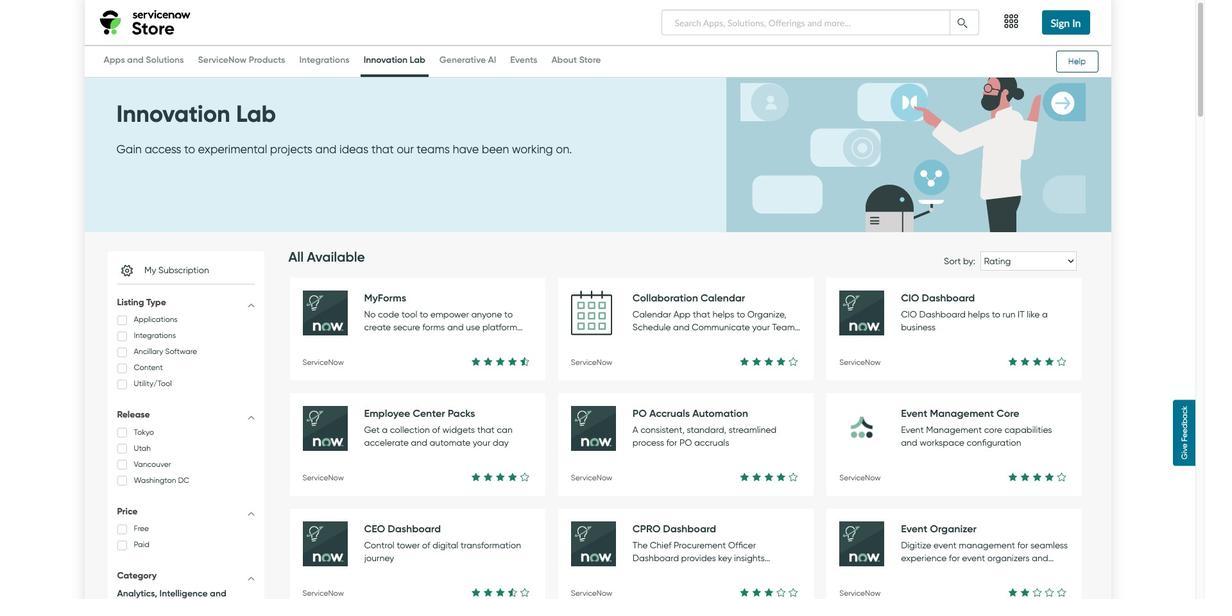 Task type: describe. For each thing, give the bounding box(es) containing it.
and inside myforms no code tool to empower anyone to create secure forms and use platform…
[[447, 322, 464, 333]]

2 horizontal spatial for
[[1018, 540, 1029, 551]]

myforms element
[[364, 291, 533, 305]]

collaboration calendar element
[[633, 291, 801, 305]]

get
[[364, 425, 380, 436]]

calendar app that helps to organize, schedule and communicate your team events efficiently element
[[633, 309, 801, 334]]

star empty image for cpro dashboard
[[789, 586, 798, 599]]

digital
[[433, 540, 459, 551]]

servicenow for event organizer
[[840, 589, 881, 598]]

automation for po accruals automation a consistent, standard, streamlined process for po accruals
[[693, 407, 749, 420]]

app by company servicenow element for employee center packs
[[303, 473, 344, 483]]

get a collection of widgets that can accelerate and automate your day element
[[364, 424, 533, 450]]

2 horizontal spatial po
[[680, 438, 692, 449]]

capabilities
[[1005, 425, 1053, 436]]

teams
[[417, 143, 450, 157]]

process
[[633, 438, 664, 449]]

app
[[674, 309, 691, 320]]

my subscription
[[144, 265, 209, 276]]

events link
[[507, 54, 541, 74]]

utah
[[134, 443, 151, 453]]

configuration
[[967, 438, 1022, 449]]

intelligence
[[160, 588, 208, 599]]

servicenow for ceo dashboard
[[303, 589, 344, 598]]

seamless
[[1031, 540, 1068, 551]]

sort by:
[[944, 256, 978, 267]]

star empty image for collaboration calendar
[[789, 355, 798, 368]]

can
[[497, 425, 513, 436]]

dashboard for cpro dashboard the chief procurement officer dashboard provides key insights…
[[663, 523, 717, 535]]

no code tool to empower anyone to create secure forms and use platform data element
[[364, 309, 533, 334]]

event management core element
[[901, 406, 1070, 421]]

all available
[[289, 249, 365, 266]]

event for event organizer
[[840, 523, 866, 535]]

event for event management core
[[840, 407, 866, 420]]

transformation
[[461, 540, 521, 551]]

control
[[364, 540, 395, 551]]

cpro for cpro dashboard
[[571, 523, 599, 535]]

apps and solutions link
[[100, 54, 187, 74]]

utility/tool
[[134, 379, 172, 389]]

your inside employee center packs get a collection of widgets that can accelerate and automate your day
[[473, 438, 491, 449]]

ceo dashboard control tower of digital transformation journey
[[364, 523, 521, 564]]

the chief procurement officer dashboard provides key insights around the procurement process of any organization element
[[633, 540, 801, 565]]

management for event management core event management core capabilities and workspace configuration
[[930, 407, 994, 420]]

app by company servicenow element for cpro dashboard
[[571, 589, 613, 598]]

integrations link
[[296, 54, 353, 74]]

a inside cio dashboard cio dashboard helps to run it like a business
[[1043, 309, 1048, 320]]

app by company servicenow element for event management core
[[840, 473, 881, 483]]

po accruals automation a consistent, standard, streamlined process for po accruals
[[633, 407, 777, 449]]

chief
[[650, 540, 672, 551]]

servicenow products
[[198, 54, 285, 65]]

0 horizontal spatial lab
[[236, 100, 276, 128]]

and left ideas
[[316, 143, 337, 157]]

team…
[[772, 322, 801, 333]]

digitize
[[901, 540, 932, 551]]

vancouver
[[134, 460, 171, 469]]

dashboard for cio dashboard
[[861, 291, 914, 304]]

digitize event management for seamless experience for event organizers and attendees element
[[901, 540, 1070, 565]]

accruals for po accruals automation
[[588, 407, 629, 420]]

dashboard for ceo dashboard
[[326, 523, 379, 535]]

applications integrations ancillary software content utility/tool
[[132, 315, 197, 389]]

star empty image for event organizer
[[1058, 586, 1067, 599]]

collaboration calendar calendar app that helps to organize, schedule and communicate your team…
[[633, 291, 801, 333]]

chevron up image for price
[[248, 510, 255, 518]]

dc
[[178, 476, 189, 485]]

that inside the collaboration calendar calendar app that helps to organize, schedule and communicate your team…
[[693, 309, 711, 320]]

Search Apps search field
[[662, 10, 950, 35]]

have
[[453, 143, 479, 157]]

collaboration calendar
[[571, 291, 684, 304]]

insights…
[[734, 553, 771, 564]]

a inside employee center packs get a collection of widgets that can accelerate and automate your day
[[382, 425, 388, 436]]

innovation lab inside tab list
[[364, 54, 426, 65]]

core for event management core
[[935, 407, 958, 420]]

tokyo utah vancouver washington dc
[[132, 427, 189, 485]]

subscription
[[158, 265, 209, 276]]

employee for employee center packs get a collection of widgets that can accelerate and automate your day
[[364, 407, 410, 420]]

procurement
[[674, 540, 726, 551]]

sign in menu bar
[[983, 0, 1112, 45]]

type
[[146, 297, 166, 308]]

servicenow for collaboration calendar
[[571, 358, 613, 367]]

store
[[579, 54, 601, 65]]

0 horizontal spatial that
[[372, 143, 394, 157]]

no
[[364, 309, 376, 320]]

event management core capabilities and workspace configuration element
[[901, 424, 1070, 450]]

1 vertical spatial innovation
[[117, 100, 230, 128]]

day
[[493, 438, 509, 449]]

star empty image for po accruals automation
[[789, 471, 798, 483]]

calendar for collaboration calendar
[[639, 291, 684, 304]]

free
[[134, 524, 149, 534]]

about store
[[552, 54, 601, 65]]

anyone
[[471, 309, 502, 320]]

available
[[307, 249, 365, 266]]

listing
[[117, 297, 144, 308]]

accruals
[[695, 438, 730, 449]]

servicenow for po accruals automation
[[571, 473, 613, 483]]

search image
[[958, 16, 968, 28]]

control tower of digital transformation journey element
[[364, 540, 533, 565]]

cpro for cpro dashboard the chief procurement officer dashboard provides key insights…
[[633, 523, 661, 535]]

event organizer digitize event management for seamless experience for event organizers and…
[[901, 523, 1068, 564]]

and inside employee center packs get a collection of widgets that can accelerate and automate your day
[[411, 438, 428, 449]]

about store link
[[549, 54, 604, 74]]

analytics,
[[117, 588, 157, 599]]

event for event organizer digitize event management for seamless experience for event organizers and…
[[901, 523, 928, 535]]

gain access to experimental projects and ideas that our teams have been working on.
[[117, 143, 572, 157]]

center for employee center packs get a collection of widgets that can accelerate and automate your day
[[413, 407, 445, 420]]

app by company servicenow element for ceo dashboard
[[303, 589, 344, 598]]

app by company servicenow element for collaboration calendar
[[571, 358, 613, 367]]

help button
[[1056, 51, 1099, 73]]

analytics, intelligence and
[[117, 588, 226, 600]]

tab list containing listing type
[[108, 252, 264, 600]]

my
[[144, 265, 156, 276]]

calendar for collaboration calendar calendar app that helps to organize, schedule and communicate your team…
[[701, 291, 746, 304]]

servicenow for cpro dashboard
[[571, 589, 613, 598]]

your inside the collaboration calendar calendar app that helps to organize, schedule and communicate your team…
[[753, 322, 770, 333]]

help
[[1069, 56, 1086, 66]]

automate
[[430, 438, 471, 449]]

washington
[[134, 476, 176, 485]]

to up platform…
[[504, 309, 513, 320]]

dashboard for cpro dashboard
[[602, 523, 655, 535]]

myforms for myforms no code tool to empower anyone to create secure forms and use platform…
[[364, 291, 406, 304]]

widgets
[[443, 425, 475, 436]]

of inside employee center packs get a collection of widgets that can accelerate and automate your day
[[432, 425, 440, 436]]

subscribe image
[[117, 261, 136, 281]]

all
[[289, 249, 304, 266]]

to right the tool
[[420, 309, 428, 320]]

workspace
[[920, 438, 965, 449]]

core
[[985, 425, 1003, 436]]

code
[[378, 309, 399, 320]]

cpro dashboard
[[571, 523, 655, 535]]

employee for employee center packs
[[303, 407, 349, 420]]

app by company servicenow element for myforms
[[303, 358, 344, 367]]

servicenow store home image
[[97, 6, 198, 39]]

standard,
[[687, 425, 727, 436]]

cio dashboard cio dashboard helps to run it like a business
[[901, 291, 1048, 333]]

employee center packs
[[303, 407, 414, 420]]

generative ai
[[440, 54, 496, 65]]

tower
[[397, 540, 420, 551]]

ideas
[[340, 143, 369, 157]]

and right apps
[[127, 54, 144, 65]]

secure
[[393, 322, 420, 333]]

po for po accruals automation a consistent, standard, streamlined process for po accruals
[[633, 407, 647, 420]]

1 vertical spatial event
[[963, 553, 986, 564]]

employee center packs get a collection of widgets that can accelerate and automate your day
[[364, 407, 513, 449]]

cpro dashboard the chief procurement officer dashboard provides key insights…
[[633, 523, 771, 564]]

tab list containing apps and solutions
[[97, 48, 608, 77]]

key
[[719, 553, 732, 564]]



Task type: vqa. For each thing, say whether or not it's contained in the screenshot.


Task type: locate. For each thing, give the bounding box(es) containing it.
myforms no code tool to empower anyone to create secure forms and use platform…
[[364, 291, 523, 333]]

create
[[364, 322, 391, 333]]

sign
[[1051, 17, 1070, 29]]

accruals for po accruals automation a consistent, standard, streamlined process for po accruals
[[650, 407, 690, 420]]

0 vertical spatial innovation lab
[[364, 54, 426, 65]]

collaboration up app
[[633, 291, 698, 304]]

helps
[[713, 309, 735, 320], [968, 309, 990, 320]]

0 horizontal spatial accruals
[[588, 407, 629, 420]]

listing type button
[[108, 291, 264, 314]]

calendar up "calendar app that helps to organize, schedule and communicate your team events efficiently" element at the bottom right of page
[[701, 291, 746, 304]]

2 employee from the left
[[364, 407, 410, 420]]

of inside the ceo dashboard control tower of digital transformation journey
[[422, 540, 430, 551]]

schedule
[[633, 322, 671, 333]]

0 vertical spatial chevron up image
[[248, 301, 255, 308]]

and inside event management core event management core capabilities and workspace configuration
[[901, 438, 918, 449]]

myforms
[[303, 291, 345, 304], [364, 291, 406, 304]]

accelerate
[[364, 438, 409, 449]]

working
[[512, 143, 553, 157]]

dashboard for ceo dashboard control tower of digital transformation journey
[[388, 523, 441, 535]]

automation inside po accruals automation a consistent, standard, streamlined process for po accruals
[[693, 407, 749, 420]]

organize,
[[748, 309, 787, 320]]

servicenow for event management core
[[840, 473, 881, 483]]

0 horizontal spatial packs
[[386, 407, 414, 420]]

for down consistent,
[[667, 438, 678, 449]]

1 horizontal spatial for
[[949, 553, 960, 564]]

2 ceo from the left
[[364, 523, 385, 535]]

1 helps from the left
[[713, 309, 735, 320]]

cio dashboard helps to run it like a business element
[[901, 309, 1070, 334]]

ceo
[[303, 523, 324, 535], [364, 523, 385, 535]]

lab up experimental
[[236, 100, 276, 128]]

your down organize,
[[753, 322, 770, 333]]

0 horizontal spatial center
[[351, 407, 384, 420]]

management for event management core
[[869, 407, 933, 420]]

chevron up image inside the listing type dropdown button
[[248, 301, 255, 308]]

generative ai link
[[436, 54, 500, 74]]

collaboration for collaboration calendar calendar app that helps to organize, schedule and communicate your team…
[[633, 291, 698, 304]]

employee inside employee center packs get a collection of widgets that can accelerate and automate your day
[[364, 407, 410, 420]]

for up organizers
[[1018, 540, 1029, 551]]

1 horizontal spatial event
[[963, 553, 986, 564]]

1 chevron up image from the top
[[248, 414, 255, 421]]

to right access
[[184, 143, 195, 157]]

0 vertical spatial for
[[667, 438, 678, 449]]

1 horizontal spatial organizer
[[930, 523, 977, 535]]

1 organizer from the left
[[869, 523, 915, 535]]

collection
[[390, 425, 430, 436]]

packs up collection
[[386, 407, 414, 420]]

that left "can"
[[477, 425, 495, 436]]

1 horizontal spatial ceo
[[364, 523, 385, 535]]

automation for po accruals automation
[[631, 407, 687, 420]]

cpro inside cpro dashboard the chief procurement officer dashboard provides key insights…
[[633, 523, 661, 535]]

of up the "automate" at the left bottom
[[432, 425, 440, 436]]

po accruals automation element
[[633, 406, 801, 421]]

listing type
[[117, 297, 166, 308]]

myforms up the code
[[364, 291, 406, 304]]

event inside event organizer digitize event management for seamless experience for event organizers and…
[[901, 523, 928, 535]]

and inside the collaboration calendar calendar app that helps to organize, schedule and communicate your team…
[[673, 322, 690, 333]]

0 horizontal spatial myforms
[[303, 291, 345, 304]]

core up "core"
[[997, 407, 1020, 420]]

like
[[1027, 309, 1040, 320]]

1 cpro from the left
[[571, 523, 599, 535]]

category button
[[108, 565, 264, 588]]

and…
[[1032, 553, 1054, 564]]

1 vertical spatial lab
[[236, 100, 276, 128]]

chevron up image for category
[[248, 575, 255, 582]]

journey
[[364, 553, 394, 564]]

helps up communicate
[[713, 309, 735, 320]]

0 horizontal spatial event
[[934, 540, 957, 551]]

event up experience
[[934, 540, 957, 551]]

organizer up "digitize"
[[869, 523, 915, 535]]

packs for employee center packs
[[386, 407, 414, 420]]

automation up standard, on the right
[[693, 407, 749, 420]]

1 horizontal spatial cpro
[[633, 523, 661, 535]]

cio for cio dashboard
[[840, 291, 858, 304]]

experience
[[901, 553, 947, 564]]

1 ceo from the left
[[303, 523, 324, 535]]

1 center from the left
[[351, 407, 384, 420]]

core inside event management core event management core capabilities and workspace configuration
[[997, 407, 1020, 420]]

officer
[[729, 540, 756, 551]]

and right intelligence
[[210, 588, 226, 599]]

app by company servicenow element for event organizer
[[840, 589, 881, 598]]

myforms for myforms
[[303, 291, 345, 304]]

1 horizontal spatial integrations
[[300, 54, 350, 65]]

1 horizontal spatial that
[[477, 425, 495, 436]]

communicate
[[692, 322, 750, 333]]

1 horizontal spatial your
[[753, 322, 770, 333]]

help link
[[1050, 51, 1099, 73]]

provides
[[682, 553, 716, 564]]

helps inside the collaboration calendar calendar app that helps to organize, schedule and communicate your team…
[[713, 309, 735, 320]]

1 vertical spatial your
[[473, 438, 491, 449]]

chevron up image for listing type
[[248, 301, 255, 308]]

accruals inside po accruals automation a consistent, standard, streamlined process for po accruals
[[650, 407, 690, 420]]

app by company servicenow element
[[303, 358, 344, 367], [571, 358, 613, 367], [840, 358, 881, 367], [303, 473, 344, 483], [571, 473, 613, 483], [840, 473, 881, 483], [303, 589, 344, 598], [571, 589, 613, 598], [840, 589, 881, 598]]

sign in button
[[1042, 10, 1090, 35]]

0 horizontal spatial for
[[667, 438, 678, 449]]

1 horizontal spatial lab
[[410, 54, 426, 65]]

servicenow products link
[[195, 54, 289, 74]]

star empty image for employee center packs
[[521, 471, 530, 483]]

organizer
[[869, 523, 915, 535], [930, 523, 977, 535]]

business
[[901, 322, 936, 333]]

about
[[552, 54, 577, 65]]

1 myforms from the left
[[303, 291, 345, 304]]

2 core from the left
[[997, 407, 1020, 420]]

for inside po accruals automation a consistent, standard, streamlined process for po accruals
[[667, 438, 678, 449]]

1 horizontal spatial po
[[633, 407, 647, 420]]

0 horizontal spatial of
[[422, 540, 430, 551]]

and inside analytics, intelligence and
[[210, 588, 226, 599]]

event organizer
[[840, 523, 915, 535]]

core for event management core event management core capabilities and workspace configuration
[[997, 407, 1020, 420]]

chevron up image
[[248, 414, 255, 421], [248, 575, 255, 582]]

our
[[397, 143, 414, 157]]

integrations inside applications integrations ancillary software content utility/tool
[[134, 331, 176, 341]]

1 chevron up image from the top
[[248, 301, 255, 308]]

innovation up access
[[117, 100, 230, 128]]

po for po accruals automation
[[571, 407, 585, 420]]

that left our
[[372, 143, 394, 157]]

1 vertical spatial chevron up image
[[248, 510, 255, 518]]

packs up widgets
[[448, 407, 475, 420]]

for right experience
[[949, 553, 960, 564]]

center for employee center packs
[[351, 407, 384, 420]]

2 automation from the left
[[693, 407, 749, 420]]

1 employee from the left
[[303, 407, 349, 420]]

price
[[117, 506, 138, 517]]

a
[[1043, 309, 1048, 320], [382, 425, 388, 436]]

to left run
[[992, 309, 1001, 320]]

dashboard for cio dashboard cio dashboard helps to run it like a business
[[922, 291, 975, 304]]

1 accruals from the left
[[588, 407, 629, 420]]

1 packs from the left
[[386, 407, 414, 420]]

0 horizontal spatial ceo
[[303, 523, 324, 535]]

2 organizer from the left
[[930, 523, 977, 535]]

app by company servicenow element for cio dashboard
[[840, 358, 881, 367]]

organizer up management
[[930, 523, 977, 535]]

0 vertical spatial chevron up image
[[248, 414, 255, 421]]

event down management
[[963, 553, 986, 564]]

platform…
[[483, 322, 523, 333]]

chevron up image inside 'release' "dropdown button"
[[248, 414, 255, 421]]

cio
[[840, 291, 858, 304], [901, 291, 920, 304], [901, 309, 917, 320]]

0 horizontal spatial innovation lab
[[117, 100, 276, 128]]

sign in menu item
[[1035, 0, 1099, 45]]

2 chevron up image from the top
[[248, 510, 255, 518]]

2 center from the left
[[413, 407, 445, 420]]

event management core event management core capabilities and workspace configuration
[[901, 407, 1053, 449]]

1 vertical spatial tab list
[[108, 252, 264, 600]]

1 collaboration from the left
[[571, 291, 637, 304]]

ancillary
[[134, 347, 163, 357]]

1 horizontal spatial center
[[413, 407, 445, 420]]

0 vertical spatial innovation
[[364, 54, 408, 65]]

of
[[432, 425, 440, 436], [422, 540, 430, 551]]

lab inside tab list
[[410, 54, 426, 65]]

and down collection
[[411, 438, 428, 449]]

apps
[[104, 54, 125, 65]]

1 core from the left
[[935, 407, 958, 420]]

2 myforms from the left
[[364, 291, 406, 304]]

price button
[[108, 501, 264, 523]]

integrations right the products
[[300, 54, 350, 65]]

forms
[[423, 322, 445, 333]]

app by company servicenow element for po accruals automation
[[571, 473, 613, 483]]

been
[[482, 143, 509, 157]]

1 vertical spatial integrations
[[134, 331, 176, 341]]

software
[[165, 347, 197, 357]]

1 horizontal spatial automation
[[693, 407, 749, 420]]

2 vertical spatial for
[[949, 553, 960, 564]]

event management core
[[840, 407, 958, 420]]

automation
[[631, 407, 687, 420], [693, 407, 749, 420]]

cio for cio dashboard cio dashboard helps to run it like a business
[[901, 291, 920, 304]]

star image
[[740, 355, 749, 368], [753, 355, 762, 368], [777, 355, 786, 368], [1009, 355, 1018, 368], [1021, 355, 1030, 368], [1033, 355, 1042, 368], [484, 471, 493, 483], [508, 471, 517, 483], [753, 471, 762, 483], [765, 471, 774, 483], [1009, 471, 1018, 483], [1021, 471, 1030, 483], [1033, 471, 1042, 483], [472, 586, 481, 599], [484, 586, 493, 599], [496, 586, 505, 599], [765, 586, 774, 599], [1009, 586, 1018, 599], [1021, 586, 1030, 599]]

0 vertical spatial tab list
[[97, 48, 608, 77]]

0 horizontal spatial a
[[382, 425, 388, 436]]

collaboration inside the collaboration calendar calendar app that helps to organize, schedule and communicate your team…
[[633, 291, 698, 304]]

center up get
[[351, 407, 384, 420]]

packs inside employee center packs get a collection of widgets that can accelerate and automate your day
[[448, 407, 475, 420]]

0 horizontal spatial core
[[935, 407, 958, 420]]

0 vertical spatial lab
[[410, 54, 426, 65]]

star empty image for cio dashboard
[[1058, 355, 1067, 368]]

chevron up image for release
[[248, 414, 255, 421]]

your left day at left
[[473, 438, 491, 449]]

1 vertical spatial for
[[1018, 540, 1029, 551]]

release
[[117, 409, 150, 421]]

star empty image
[[789, 355, 798, 368], [1058, 355, 1067, 368], [521, 471, 530, 483], [789, 471, 798, 483], [777, 586, 786, 599], [1033, 586, 1042, 599]]

products
[[249, 54, 285, 65]]

0 vertical spatial of
[[432, 425, 440, 436]]

event
[[840, 407, 866, 420], [901, 407, 928, 420], [901, 425, 924, 436], [840, 523, 866, 535], [901, 523, 928, 535]]

0 horizontal spatial automation
[[631, 407, 687, 420]]

core up workspace
[[935, 407, 958, 420]]

and down the event management core
[[901, 438, 918, 449]]

1 vertical spatial that
[[693, 309, 711, 320]]

star empty image
[[1058, 471, 1067, 483], [521, 586, 530, 599], [789, 586, 798, 599], [1045, 586, 1054, 599], [1058, 586, 1067, 599]]

cpro dashboard element
[[633, 522, 801, 537]]

organizer inside event organizer digitize event management for seamless experience for event organizers and…
[[930, 523, 977, 535]]

ceo inside the ceo dashboard control tower of digital transformation journey
[[364, 523, 385, 535]]

tab list
[[97, 48, 608, 77], [108, 252, 264, 600]]

1 horizontal spatial innovation lab
[[364, 54, 426, 65]]

0 horizontal spatial employee
[[303, 407, 349, 420]]

0 horizontal spatial helps
[[713, 309, 735, 320]]

1 horizontal spatial packs
[[448, 407, 475, 420]]

ceo for ceo dashboard
[[303, 523, 324, 535]]

event for event management core event management core capabilities and workspace configuration
[[901, 407, 928, 420]]

collaboration up schedule
[[571, 291, 637, 304]]

the
[[633, 540, 648, 551]]

content
[[134, 363, 163, 373]]

ceo for ceo dashboard control tower of digital transformation journey
[[364, 523, 385, 535]]

calendar up schedule
[[633, 309, 672, 320]]

to inside cio dashboard cio dashboard helps to run it like a business
[[992, 309, 1001, 320]]

1 vertical spatial of
[[422, 540, 430, 551]]

events
[[511, 54, 538, 65]]

in
[[1073, 17, 1081, 29]]

dashboard inside the ceo dashboard control tower of digital transformation journey
[[388, 523, 441, 535]]

servicenow for cio dashboard
[[840, 358, 881, 367]]

a right 'like'
[[1043, 309, 1048, 320]]

1 vertical spatial a
[[382, 425, 388, 436]]

employee center packs element
[[364, 406, 533, 421]]

cio dashboard element
[[901, 291, 1070, 305]]

for for organizer
[[949, 553, 960, 564]]

1 horizontal spatial myforms
[[364, 291, 406, 304]]

ai
[[488, 54, 496, 65]]

free paid
[[132, 524, 149, 550]]

lab left generative
[[410, 54, 426, 65]]

innovation lab
[[364, 54, 426, 65], [117, 100, 276, 128]]

1 horizontal spatial innovation
[[364, 54, 408, 65]]

to up communicate
[[737, 309, 746, 320]]

2 packs from the left
[[448, 407, 475, 420]]

helps inside cio dashboard cio dashboard helps to run it like a business
[[968, 309, 990, 320]]

cio dashboard
[[840, 291, 914, 304]]

servicenow
[[198, 54, 247, 65], [303, 358, 344, 367], [571, 358, 613, 367], [840, 358, 881, 367], [303, 473, 344, 483], [571, 473, 613, 483], [840, 473, 881, 483], [303, 589, 344, 598], [571, 589, 613, 598], [840, 589, 881, 598]]

star empty image for ceo dashboard
[[521, 586, 530, 599]]

ceo dashboard element
[[364, 522, 533, 537]]

1 horizontal spatial employee
[[364, 407, 410, 420]]

0 vertical spatial your
[[753, 322, 770, 333]]

0 vertical spatial event
[[934, 540, 957, 551]]

packs for employee center packs get a collection of widgets that can accelerate and automate your day
[[448, 407, 475, 420]]

access
[[145, 143, 181, 157]]

innovation right 'integrations' link
[[364, 54, 408, 65]]

1 horizontal spatial of
[[432, 425, 440, 436]]

center up collection
[[413, 407, 445, 420]]

on.
[[556, 143, 572, 157]]

center
[[351, 407, 384, 420], [413, 407, 445, 420]]

integrations down applications in the bottom of the page
[[134, 331, 176, 341]]

calendar up app
[[639, 291, 684, 304]]

1 automation from the left
[[631, 407, 687, 420]]

0 horizontal spatial cpro
[[571, 523, 599, 535]]

innovation inside tab list
[[364, 54, 408, 65]]

1 horizontal spatial accruals
[[650, 407, 690, 420]]

empower
[[431, 309, 469, 320]]

and down empower
[[447, 322, 464, 333]]

0 horizontal spatial your
[[473, 438, 491, 449]]

tool
[[402, 309, 418, 320]]

0 vertical spatial integrations
[[300, 54, 350, 65]]

category
[[117, 570, 157, 582]]

consistent,
[[641, 425, 685, 436]]

po
[[571, 407, 585, 420], [633, 407, 647, 420], [680, 438, 692, 449]]

2 vertical spatial that
[[477, 425, 495, 436]]

2 accruals from the left
[[650, 407, 690, 420]]

and down app
[[673, 322, 690, 333]]

2 cpro from the left
[[633, 523, 661, 535]]

tokyo
[[134, 427, 154, 437]]

projects
[[270, 143, 313, 157]]

for for accruals
[[667, 438, 678, 449]]

accruals
[[588, 407, 629, 420], [650, 407, 690, 420]]

2 chevron up image from the top
[[248, 575, 255, 582]]

center inside employee center packs get a collection of widgets that can accelerate and automate your day
[[413, 407, 445, 420]]

a right get
[[382, 425, 388, 436]]

generative
[[440, 54, 486, 65]]

2 horizontal spatial that
[[693, 309, 711, 320]]

helps down cio dashboard element
[[968, 309, 990, 320]]

0 horizontal spatial organizer
[[869, 523, 915, 535]]

2 helps from the left
[[968, 309, 990, 320]]

gain
[[117, 143, 142, 157]]

1 horizontal spatial a
[[1043, 309, 1048, 320]]

that right app
[[693, 309, 711, 320]]

1 vertical spatial innovation lab
[[117, 100, 276, 128]]

automation up consistent,
[[631, 407, 687, 420]]

a consistent, standard, streamlined process for po accruals element
[[633, 424, 801, 450]]

organizer for event organizer
[[869, 523, 915, 535]]

1 horizontal spatial core
[[997, 407, 1020, 420]]

1 horizontal spatial helps
[[968, 309, 990, 320]]

star image
[[472, 355, 481, 368], [484, 355, 493, 368], [496, 355, 505, 368], [508, 355, 517, 368], [521, 355, 530, 367], [765, 355, 774, 368], [1045, 355, 1054, 368], [472, 471, 481, 483], [496, 471, 505, 483], [740, 471, 749, 483], [777, 471, 786, 483], [1045, 471, 1054, 483], [508, 586, 517, 598], [740, 586, 749, 599], [753, 586, 762, 599]]

1 vertical spatial chevron up image
[[248, 575, 255, 582]]

collaboration for collaboration calendar
[[571, 291, 637, 304]]

that inside employee center packs get a collection of widgets that can accelerate and automate your day
[[477, 425, 495, 436]]

0 horizontal spatial po
[[571, 407, 585, 420]]

streamlined
[[729, 425, 777, 436]]

servicenow for employee center packs
[[303, 473, 344, 483]]

star empty image for event management core
[[1058, 471, 1067, 483]]

chevron up image inside the price dropdown button
[[248, 510, 255, 518]]

organizer for event organizer digitize event management for seamless experience for event organizers and…
[[930, 523, 977, 535]]

dashboard
[[861, 291, 914, 304], [922, 291, 975, 304], [920, 309, 966, 320], [326, 523, 379, 535], [388, 523, 441, 535], [602, 523, 655, 535], [663, 523, 717, 535], [633, 553, 679, 564]]

myforms down all available
[[303, 291, 345, 304]]

2 collaboration from the left
[[633, 291, 698, 304]]

servicenow for myforms
[[303, 358, 344, 367]]

of right tower
[[422, 540, 430, 551]]

chevron up image inside category dropdown button
[[248, 575, 255, 582]]

integrations
[[300, 54, 350, 65], [134, 331, 176, 341]]

0 horizontal spatial innovation
[[117, 100, 230, 128]]

po accruals automation
[[571, 407, 687, 420]]

ceo dashboard
[[303, 523, 379, 535]]

0 vertical spatial a
[[1043, 309, 1048, 320]]

0 horizontal spatial integrations
[[134, 331, 176, 341]]

0 vertical spatial that
[[372, 143, 394, 157]]

chevron up image
[[248, 301, 255, 308], [248, 510, 255, 518]]

event organizer element
[[901, 522, 1070, 537]]

myforms inside myforms no code tool to empower anyone to create secure forms and use platform…
[[364, 291, 406, 304]]

to inside the collaboration calendar calendar app that helps to organize, schedule and communicate your team…
[[737, 309, 746, 320]]



